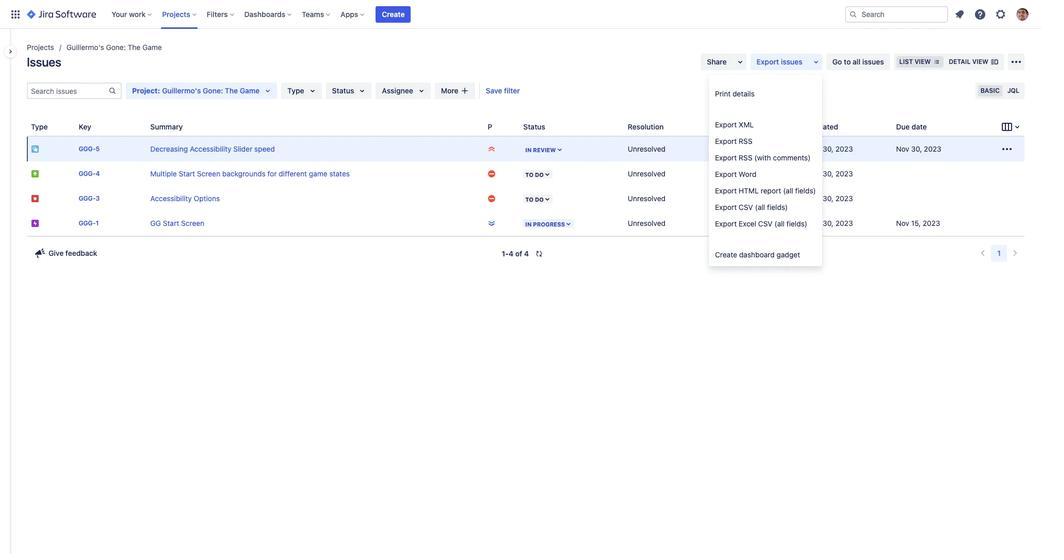 Task type: vqa. For each thing, say whether or not it's contained in the screenshot.
GG Start
yes



Task type: locate. For each thing, give the bounding box(es) containing it.
create for create
[[382, 10, 405, 18]]

row up of
[[27, 211, 1025, 236]]

0 vertical spatial create
[[382, 10, 405, 18]]

1 horizontal spatial issues
[[863, 57, 884, 66]]

ggg- down ggg-3
[[79, 220, 96, 227]]

1 horizontal spatial create
[[715, 250, 737, 259]]

row containing accessibility options
[[27, 186, 1025, 211]]

chevron down icon image
[[1011, 121, 1024, 133]]

fields) right the report
[[795, 186, 816, 195]]

0 vertical spatial game
[[142, 43, 162, 52]]

fields) up "gadget"
[[787, 219, 808, 228]]

issues left open export issues dropdown 'image'
[[781, 57, 803, 66]]

1 vertical spatial guillermo's
[[162, 86, 201, 95]]

0 horizontal spatial guillermo's
[[66, 43, 104, 52]]

create right the apps dropdown button
[[382, 10, 405, 18]]

2 row from the top
[[27, 162, 1025, 186]]

0 horizontal spatial projects
[[27, 43, 54, 52]]

states
[[329, 169, 350, 178]]

appswitcher icon image
[[9, 8, 22, 20]]

0 vertical spatial projects
[[162, 10, 190, 18]]

guillermo's right ":"
[[162, 86, 201, 95]]

group
[[709, 114, 822, 235]]

3 row from the top
[[27, 186, 1025, 211]]

rss down created button
[[739, 137, 753, 146]]

4 inside "issues" element
[[96, 170, 100, 178]]

create inside menu
[[715, 250, 737, 259]]

project : guillermo's gone: the game
[[132, 86, 260, 95]]

settings image
[[995, 8, 1007, 20]]

1 vertical spatial type
[[31, 122, 48, 131]]

1 vertical spatial rss
[[739, 153, 753, 162]]

1 vertical spatial medium high image
[[488, 195, 496, 203]]

0 vertical spatial screen
[[197, 169, 220, 178]]

ggg-3 link
[[79, 195, 100, 203]]

1 horizontal spatial game
[[240, 86, 260, 95]]

0 vertical spatial medium high image
[[488, 170, 496, 178]]

accessibility up gg start screen
[[150, 194, 192, 203]]

1 ggg- from the top
[[79, 145, 96, 153]]

gadget
[[777, 250, 800, 259]]

html
[[739, 186, 759, 195]]

nov for nov 30, 2023
[[896, 144, 910, 153]]

1 vertical spatial game
[[240, 86, 260, 95]]

create dashboard gadget button
[[709, 247, 822, 263]]

epic image
[[31, 219, 39, 228]]

export word link
[[709, 166, 822, 183]]

0 horizontal spatial game
[[142, 43, 162, 52]]

1 view from the left
[[915, 58, 931, 66]]

project
[[132, 86, 158, 95]]

drag column image left date
[[892, 120, 905, 133]]

export rss
[[715, 137, 753, 146]]

1 horizontal spatial type
[[288, 86, 304, 95]]

export issues button
[[751, 54, 822, 70]]

ggg-4 link
[[79, 170, 100, 178]]

primary element
[[6, 0, 845, 29]]

start for gg
[[163, 219, 179, 228]]

jira software image
[[27, 8, 96, 20], [27, 8, 96, 20]]

export for export xml
[[715, 120, 737, 129]]

apps
[[341, 10, 358, 18]]

0 horizontal spatial issues
[[781, 57, 803, 66]]

0 vertical spatial accessibility
[[190, 144, 231, 153]]

:
[[158, 86, 160, 95]]

1 horizontal spatial 1
[[998, 249, 1001, 257]]

all
[[853, 57, 861, 66]]

1 vertical spatial create
[[715, 250, 737, 259]]

of
[[515, 249, 522, 258]]

status button
[[326, 83, 372, 99]]

gone:
[[106, 43, 126, 52], [203, 86, 223, 95]]

2 medium high image from the top
[[488, 195, 496, 203]]

fields) down the report
[[767, 203, 788, 212]]

4 right of
[[524, 249, 529, 258]]

0 horizontal spatial gone:
[[106, 43, 126, 52]]

details
[[733, 89, 755, 98]]

0 vertical spatial gone:
[[106, 43, 126, 52]]

1 horizontal spatial 4
[[509, 249, 514, 258]]

projects inside popup button
[[162, 10, 190, 18]]

ggg-1
[[79, 220, 99, 227]]

ggg-1 link
[[79, 220, 99, 227]]

nov left the 15,
[[896, 219, 910, 228]]

drag column image up sub task icon
[[27, 120, 39, 133]]

screen up 'options'
[[197, 169, 220, 178]]

projects for projects popup button
[[162, 10, 190, 18]]

go
[[833, 57, 842, 66]]

1 vertical spatial status
[[523, 122, 545, 131]]

sidebar navigation image
[[0, 41, 23, 62]]

0 horizontal spatial 1
[[96, 220, 99, 227]]

1 inside "issues" element
[[96, 220, 99, 227]]

0 horizontal spatial status
[[332, 86, 354, 95]]

fields) for report
[[795, 186, 816, 195]]

type
[[288, 86, 304, 95], [31, 122, 48, 131]]

export inside button
[[757, 57, 779, 66]]

gone: inside 'link'
[[106, 43, 126, 52]]

1 vertical spatial fields)
[[767, 203, 788, 212]]

ggg- down key button
[[79, 145, 96, 153]]

2 vertical spatial (all
[[775, 219, 785, 228]]

medium high image down highest icon
[[488, 170, 496, 178]]

4 row from the top
[[27, 211, 1025, 236]]

sorted in descending order image
[[756, 122, 764, 131]]

create for create dashboard gadget
[[715, 250, 737, 259]]

2 view from the left
[[973, 58, 989, 66]]

fields)
[[795, 186, 816, 195], [767, 203, 788, 212], [787, 219, 808, 228]]

group containing export xml
[[709, 114, 822, 235]]

csv down export csv (all fields) link
[[758, 219, 773, 228]]

2 unresolved from the top
[[628, 169, 666, 178]]

screen down accessibility options link
[[181, 219, 204, 228]]

create left "dashboard" at top right
[[715, 250, 737, 259]]

export for export rss
[[715, 137, 737, 146]]

filters
[[207, 10, 228, 18]]

p button
[[484, 119, 509, 134]]

1 vertical spatial gone:
[[203, 86, 223, 95]]

p
[[488, 122, 492, 131]]

projects up issues
[[27, 43, 54, 52]]

view
[[915, 58, 931, 66], [973, 58, 989, 66]]

0 vertical spatial guillermo's
[[66, 43, 104, 52]]

create
[[382, 10, 405, 18], [715, 250, 737, 259]]

(all down export csv (all fields) link
[[775, 219, 785, 228]]

start right the gg
[[163, 219, 179, 228]]

guillermo's inside 'link'
[[66, 43, 104, 52]]

4 left of
[[509, 249, 514, 258]]

assignee
[[382, 86, 413, 95]]

view right list
[[915, 58, 931, 66]]

drag column image up decreasing
[[146, 120, 159, 133]]

gg start screen link
[[150, 219, 204, 228]]

projects right work
[[162, 10, 190, 18]]

create inside primary element
[[382, 10, 405, 18]]

export
[[757, 57, 779, 66], [715, 120, 737, 129], [715, 137, 737, 146], [715, 153, 737, 162], [715, 170, 737, 179], [715, 186, 737, 195], [715, 203, 737, 212], [715, 219, 737, 228]]

ggg- up ggg-1 link at the top of the page
[[79, 195, 96, 203]]

2 nov from the top
[[896, 219, 910, 228]]

decreasing accessibility slider speed
[[150, 144, 275, 153]]

(all up export excel csv (all fields) at the right top of the page
[[755, 203, 765, 212]]

notifications image
[[954, 8, 966, 20]]

drag column image for summary
[[146, 120, 159, 133]]

give
[[49, 249, 64, 257]]

0 horizontal spatial create
[[382, 10, 405, 18]]

0 horizontal spatial csv
[[739, 203, 753, 212]]

1 medium high image from the top
[[488, 170, 496, 178]]

0 horizontal spatial drag column image
[[75, 120, 87, 133]]

Search field
[[845, 6, 948, 22]]

accessibility left slider
[[190, 144, 231, 153]]

created
[[725, 122, 752, 131]]

1 inside button
[[998, 249, 1001, 257]]

1 vertical spatial screen
[[181, 219, 204, 228]]

1 drag column image from the left
[[27, 120, 39, 133]]

export csv (all fields)
[[715, 203, 788, 212]]

0 horizontal spatial 4
[[96, 170, 100, 178]]

export rss (with comments)
[[715, 153, 811, 162]]

open export issues dropdown image
[[810, 56, 822, 68]]

share
[[707, 57, 727, 66]]

1 vertical spatial start
[[163, 219, 179, 228]]

status
[[332, 86, 354, 95], [523, 122, 545, 131]]

3 ggg- from the top
[[79, 195, 96, 203]]

row down status button
[[27, 137, 1025, 162]]

your
[[112, 10, 127, 18]]

3 drag column image from the left
[[624, 120, 636, 133]]

1 vertical spatial the
[[225, 86, 238, 95]]

1 horizontal spatial csv
[[758, 219, 773, 228]]

1 horizontal spatial projects
[[162, 10, 190, 18]]

menu
[[709, 74, 822, 266]]

1 horizontal spatial guillermo's
[[162, 86, 201, 95]]

2 drag column image from the left
[[146, 120, 159, 133]]

search image
[[849, 10, 858, 18]]

1 horizontal spatial drag column image
[[519, 120, 532, 133]]

0 vertical spatial (all
[[783, 186, 793, 195]]

4 ggg- from the top
[[79, 220, 96, 227]]

ggg- for multiple
[[79, 170, 96, 178]]

2 vertical spatial fields)
[[787, 219, 808, 228]]

csv
[[739, 203, 753, 212], [758, 219, 773, 228]]

type button
[[281, 83, 322, 99]]

0 vertical spatial type
[[288, 86, 304, 95]]

1-4 of 4
[[502, 249, 529, 258]]

options
[[194, 194, 220, 203]]

gg start screen
[[150, 219, 204, 228]]

1 horizontal spatial status
[[523, 122, 545, 131]]

board icon image
[[1001, 121, 1013, 133]]

projects for projects "link"
[[27, 43, 54, 52]]

3 drag column image from the left
[[484, 120, 496, 133]]

export for export issues
[[757, 57, 779, 66]]

drag column image for type
[[27, 120, 39, 133]]

medium high image
[[488, 170, 496, 178], [488, 195, 496, 203]]

drag column image inside key button
[[75, 120, 87, 133]]

4 drag column image from the left
[[892, 120, 905, 133]]

unresolved
[[628, 144, 666, 153], [628, 169, 666, 178], [628, 194, 666, 203], [628, 219, 666, 228]]

1 unresolved from the top
[[628, 144, 666, 153]]

drag column image inside type button
[[27, 120, 39, 133]]

different
[[279, 169, 307, 178]]

your work
[[112, 10, 146, 18]]

0 horizontal spatial the
[[128, 43, 140, 52]]

row down in review - change status image
[[27, 162, 1025, 186]]

drag column image inside resolution 'button'
[[624, 120, 636, 133]]

2023
[[751, 144, 769, 153], [836, 144, 853, 153], [924, 144, 942, 153], [751, 169, 769, 178], [836, 169, 853, 178], [751, 194, 769, 203], [836, 194, 853, 203], [751, 219, 769, 228], [836, 219, 853, 228], [923, 219, 940, 228]]

unresolved for multiple start screen backgrounds for different game states
[[628, 169, 666, 178]]

jql
[[1008, 87, 1020, 94]]

1 horizontal spatial view
[[973, 58, 989, 66]]

export rss (with comments) link
[[709, 150, 822, 166]]

bug image
[[31, 195, 39, 203]]

issues right all
[[863, 57, 884, 66]]

0 vertical spatial start
[[179, 169, 195, 178]]

sub task image
[[31, 145, 39, 153]]

lowest image
[[488, 219, 496, 228]]

screen for multiple
[[197, 169, 220, 178]]

1 issues from the left
[[781, 57, 803, 66]]

1 row from the top
[[27, 137, 1025, 162]]

2 ggg- from the top
[[79, 170, 96, 178]]

0 vertical spatial status
[[332, 86, 354, 95]]

in review - change status image
[[556, 146, 563, 153]]

row up lowest image
[[27, 186, 1025, 211]]

drag column image inside status button
[[519, 120, 532, 133]]

ggg-
[[79, 145, 96, 153], [79, 170, 96, 178], [79, 195, 96, 203], [79, 220, 96, 227]]

2 issues from the left
[[863, 57, 884, 66]]

1 button
[[991, 245, 1007, 262]]

drag column image inside summary button
[[146, 120, 159, 133]]

1 vertical spatial 1
[[998, 249, 1001, 257]]

more button
[[435, 83, 475, 99]]

csv up excel
[[739, 203, 753, 212]]

1 vertical spatial nov
[[896, 219, 910, 228]]

issues element
[[27, 118, 1025, 236]]

0 vertical spatial fields)
[[795, 186, 816, 195]]

nov for nov 15, 2023
[[896, 219, 910, 228]]

create button
[[376, 6, 411, 22]]

1 nov from the top
[[896, 144, 910, 153]]

drag column image
[[75, 120, 87, 133], [519, 120, 532, 133], [624, 120, 636, 133]]

oct
[[725, 144, 737, 153], [809, 144, 821, 153], [725, 169, 737, 178], [809, 169, 821, 178], [725, 194, 737, 203], [809, 194, 821, 203], [725, 219, 737, 228], [809, 219, 821, 228]]

0 vertical spatial 1
[[96, 220, 99, 227]]

4 unresolved from the top
[[628, 219, 666, 228]]

status right type dropdown button on the left of page
[[332, 86, 354, 95]]

save filter button
[[480, 83, 526, 99]]

(all
[[783, 186, 793, 195], [755, 203, 765, 212], [775, 219, 785, 228]]

view right detail on the top of page
[[973, 58, 989, 66]]

banner
[[0, 0, 1041, 29]]

3
[[96, 195, 100, 203]]

1 rss from the top
[[739, 137, 753, 146]]

rss for export rss
[[739, 137, 753, 146]]

start
[[179, 169, 195, 178], [163, 219, 179, 228]]

medium high image up lowest image
[[488, 195, 496, 203]]

1 horizontal spatial gone:
[[203, 86, 223, 95]]

issues inside go to all issues link
[[863, 57, 884, 66]]

0 horizontal spatial view
[[915, 58, 931, 66]]

guillermo's right projects "link"
[[66, 43, 104, 52]]

share button
[[701, 54, 746, 70]]

row
[[27, 137, 1025, 162], [27, 162, 1025, 186], [27, 186, 1025, 211], [27, 211, 1025, 236]]

game
[[142, 43, 162, 52], [240, 86, 260, 95]]

view for list view
[[915, 58, 931, 66]]

go to all issues
[[833, 57, 884, 66]]

3 unresolved from the top
[[628, 194, 666, 203]]

date
[[912, 122, 927, 131]]

nov down due
[[896, 144, 910, 153]]

export issues
[[757, 57, 803, 66]]

excel
[[739, 219, 756, 228]]

0 vertical spatial nov
[[896, 144, 910, 153]]

(all right the report
[[783, 186, 793, 195]]

drag column image
[[27, 120, 39, 133], [146, 120, 159, 133], [484, 120, 496, 133], [892, 120, 905, 133]]

2 rss from the top
[[739, 153, 753, 162]]

rss up word
[[739, 153, 753, 162]]

drag column image inside p button
[[484, 120, 496, 133]]

drag column image up highest icon
[[484, 120, 496, 133]]

export for export rss (with comments)
[[715, 153, 737, 162]]

export for export excel csv (all fields)
[[715, 219, 737, 228]]

ggg- down ggg-5 'link'
[[79, 170, 96, 178]]

4 for 1-
[[509, 249, 514, 258]]

2 drag column image from the left
[[519, 120, 532, 133]]

4 up 3
[[96, 170, 100, 178]]

status right p button
[[523, 122, 545, 131]]

0 vertical spatial the
[[128, 43, 140, 52]]

1 drag column image from the left
[[75, 120, 87, 133]]

start right multiple
[[179, 169, 195, 178]]

export for export html report (all fields)
[[715, 186, 737, 195]]

2 horizontal spatial drag column image
[[624, 120, 636, 133]]

0 vertical spatial rss
[[739, 137, 753, 146]]

work
[[129, 10, 146, 18]]

key button
[[75, 119, 108, 134]]

rss for export rss (with comments)
[[739, 153, 753, 162]]

guillermo's gone: the game
[[66, 43, 162, 52]]

list
[[900, 58, 913, 66]]

drag column image inside due date button
[[892, 120, 905, 133]]

1 vertical spatial projects
[[27, 43, 54, 52]]

0 horizontal spatial type
[[31, 122, 48, 131]]

export for export csv (all fields)
[[715, 203, 737, 212]]

drag column image for resolution
[[624, 120, 636, 133]]



Task type: describe. For each thing, give the bounding box(es) containing it.
give feedback
[[49, 249, 97, 257]]

print details link
[[709, 86, 822, 102]]

export word
[[715, 170, 757, 179]]

ggg- for gg
[[79, 220, 96, 227]]

1 vertical spatial csv
[[758, 219, 773, 228]]

status button
[[519, 119, 562, 134]]

sort in ascending order image
[[931, 122, 939, 131]]

give feedback button
[[28, 245, 103, 262]]

drag column image for status
[[519, 120, 532, 133]]

feedback
[[65, 249, 97, 257]]

filters button
[[204, 6, 238, 22]]

due date button
[[892, 119, 944, 134]]

open share dialog image
[[734, 56, 746, 68]]

speed
[[254, 144, 275, 153]]

1 vertical spatial accessibility
[[150, 194, 192, 203]]

due date
[[896, 122, 927, 131]]

detail view
[[949, 58, 989, 66]]

export html report (all fields)
[[715, 186, 816, 195]]

unresolved for accessibility options
[[628, 194, 666, 203]]

banner containing your work
[[0, 0, 1041, 29]]

ggg-5
[[79, 145, 100, 153]]

ggg- for accessibility
[[79, 195, 96, 203]]

export csv (all fields) link
[[709, 199, 822, 216]]

type inside dropdown button
[[288, 86, 304, 95]]

due
[[896, 122, 910, 131]]

go to all issues link
[[826, 54, 890, 70]]

xml
[[739, 120, 754, 129]]

guillermo's gone: the game link
[[66, 41, 162, 54]]

game
[[309, 169, 328, 178]]

medium high image for multiple start screen backgrounds for different game states
[[488, 170, 496, 178]]

dashboard
[[739, 250, 775, 259]]

game inside 'link'
[[142, 43, 162, 52]]

updated button
[[805, 119, 855, 134]]

nov 30, 2023
[[896, 144, 942, 153]]

key
[[79, 122, 91, 131]]

word
[[739, 170, 757, 179]]

gg
[[150, 219, 161, 228]]

medium high image for accessibility options
[[488, 195, 496, 203]]

1 horizontal spatial the
[[225, 86, 238, 95]]

dashboards
[[244, 10, 285, 18]]

ggg-3
[[79, 195, 100, 203]]

(all for report
[[783, 186, 793, 195]]

teams
[[302, 10, 324, 18]]

unresolved for decreasing accessibility slider speed
[[628, 144, 666, 153]]

multiple start screen backgrounds for different game states
[[150, 169, 350, 178]]

highest image
[[488, 145, 496, 153]]

multiple start screen backgrounds for different game states link
[[150, 169, 350, 178]]

screen for gg
[[181, 219, 204, 228]]

your work button
[[108, 6, 156, 22]]

export for export word
[[715, 170, 737, 179]]

backgrounds
[[222, 169, 266, 178]]

issues inside export issues button
[[781, 57, 803, 66]]

fields) for csv
[[787, 219, 808, 228]]

comments)
[[773, 153, 811, 162]]

decreasing accessibility slider speed link
[[150, 144, 275, 153]]

4 for ggg-
[[96, 170, 100, 178]]

ggg-4
[[79, 170, 100, 178]]

improvement image
[[31, 170, 39, 178]]

projects button
[[159, 6, 201, 22]]

detail
[[949, 58, 971, 66]]

export xml link
[[709, 117, 822, 133]]

0 vertical spatial csv
[[739, 203, 753, 212]]

view for detail view
[[973, 58, 989, 66]]

assignee button
[[376, 83, 431, 99]]

updated
[[809, 122, 838, 131]]

refresh image
[[535, 250, 544, 258]]

teams button
[[299, 6, 334, 22]]

menu containing print details
[[709, 74, 822, 266]]

addicon image
[[461, 87, 469, 95]]

your profile and settings image
[[1017, 8, 1029, 20]]

filter
[[504, 86, 520, 95]]

status inside button
[[523, 122, 545, 131]]

print details
[[715, 89, 755, 98]]

status inside dropdown button
[[332, 86, 354, 95]]

row containing multiple start screen backgrounds for different game states
[[27, 162, 1025, 186]]

ggg-5 link
[[79, 145, 100, 153]]

import and bulk change issues image
[[1010, 56, 1023, 68]]

row containing decreasing accessibility slider speed
[[27, 137, 1025, 162]]

create dashboard gadget
[[715, 250, 800, 259]]

save
[[486, 86, 502, 95]]

type button
[[27, 119, 64, 134]]

export html report (all fields) link
[[709, 183, 822, 199]]

accessibility options
[[150, 194, 220, 203]]

for
[[268, 169, 277, 178]]

summary
[[150, 122, 183, 131]]

help image
[[974, 8, 987, 20]]

Search issues text field
[[28, 84, 108, 98]]

export excel csv (all fields)
[[715, 219, 808, 228]]

list view
[[900, 58, 931, 66]]

5
[[96, 145, 100, 153]]

drag column image for due date
[[892, 120, 905, 133]]

1 vertical spatial (all
[[755, 203, 765, 212]]

(with
[[755, 153, 771, 162]]

start for multiple
[[179, 169, 195, 178]]

(all for csv
[[775, 219, 785, 228]]

drag column image for p
[[484, 120, 496, 133]]

unresolved for gg start screen
[[628, 219, 666, 228]]

apps button
[[338, 6, 369, 22]]

ggg- for decreasing
[[79, 145, 96, 153]]

type inside button
[[31, 122, 48, 131]]

issue operations menu image
[[1001, 143, 1013, 155]]

to
[[844, 57, 851, 66]]

1-
[[502, 249, 509, 258]]

summary button
[[146, 119, 199, 134]]

2 horizontal spatial 4
[[524, 249, 529, 258]]

drag column image for key
[[75, 120, 87, 133]]

more
[[441, 86, 459, 95]]

basic
[[981, 87, 1000, 94]]

export excel csv (all fields) link
[[709, 216, 822, 232]]

print
[[715, 89, 731, 98]]

the inside 'link'
[[128, 43, 140, 52]]

row containing gg start screen
[[27, 211, 1025, 236]]



